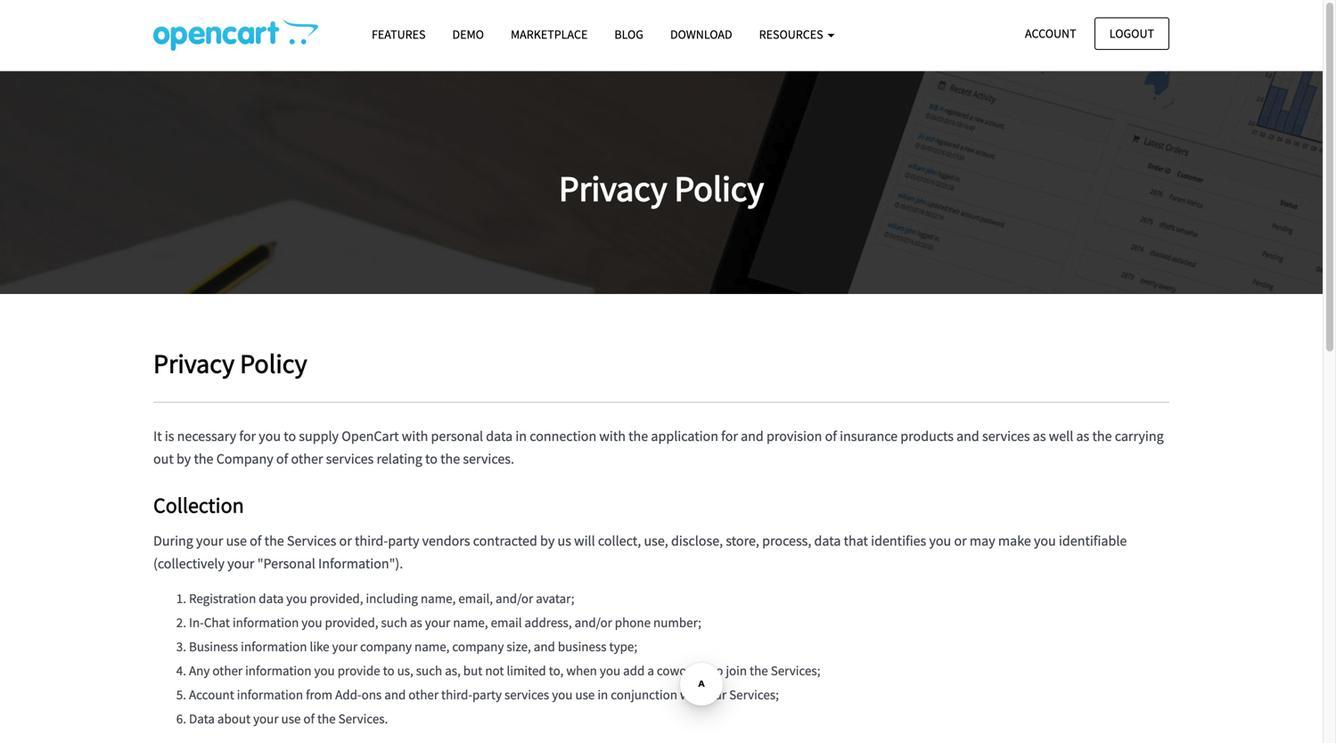 Task type: locate. For each thing, give the bounding box(es) containing it.
you right "make" on the bottom right
[[1034, 532, 1056, 550]]

0 vertical spatial policy
[[674, 166, 764, 211]]

0 vertical spatial account
[[1025, 25, 1077, 41]]

the up "personal
[[264, 532, 284, 550]]

0 horizontal spatial account
[[189, 687, 234, 704]]

as left well
[[1033, 427, 1046, 445]]

your right like
[[332, 638, 358, 655]]

connection
[[530, 427, 597, 445]]

1 horizontal spatial in
[[598, 687, 608, 704]]

1 vertical spatial and/or
[[575, 614, 612, 631]]

1 vertical spatial use
[[575, 687, 595, 704]]

0 vertical spatial use
[[226, 532, 247, 550]]

your up the registration
[[227, 555, 255, 573]]

with up relating
[[402, 427, 428, 445]]

services.
[[338, 711, 388, 728]]

other down business in the bottom of the page
[[212, 663, 243, 679]]

0 horizontal spatial or
[[339, 532, 352, 550]]

0 horizontal spatial use
[[226, 532, 247, 550]]

services;
[[771, 663, 821, 679], [729, 687, 779, 704]]

of down from
[[303, 711, 315, 728]]

company up but
[[452, 638, 504, 655]]

party inside during your use of the services or third-party vendors contracted by us will collect, use, disclose, store, process, data that identifies you or may make you identifiable (collectively your "personal information").
[[388, 532, 419, 550]]

use down when
[[575, 687, 595, 704]]

information up about at left
[[237, 687, 303, 704]]

name, up as,
[[415, 638, 450, 655]]

name, left the email,
[[421, 590, 456, 607]]

1 vertical spatial in
[[598, 687, 608, 704]]

privacy
[[559, 166, 667, 211], [153, 347, 235, 380]]

provision
[[767, 427, 822, 445]]

0 vertical spatial services
[[982, 427, 1030, 445]]

business
[[558, 638, 607, 655]]

0 horizontal spatial third-
[[355, 532, 388, 550]]

1 horizontal spatial third-
[[441, 687, 472, 704]]

third-
[[355, 532, 388, 550], [441, 687, 472, 704]]

2 vertical spatial data
[[259, 590, 284, 607]]

1 vertical spatial account
[[189, 687, 234, 704]]

make
[[998, 532, 1031, 550]]

and/or up business
[[575, 614, 612, 631]]

number;
[[653, 614, 701, 631]]

party left vendors
[[388, 532, 419, 550]]

provided, up like
[[325, 614, 378, 631]]

data down "personal
[[259, 590, 284, 607]]

information
[[233, 614, 299, 631], [241, 638, 307, 655], [245, 663, 312, 679], [237, 687, 303, 704]]

as
[[1033, 427, 1046, 445], [1076, 427, 1090, 445], [410, 614, 422, 631]]

logout
[[1110, 25, 1154, 41]]

1 vertical spatial privacy policy
[[153, 347, 307, 380]]

2 horizontal spatial other
[[409, 687, 439, 704]]

blog link
[[601, 19, 657, 50]]

as right well
[[1076, 427, 1090, 445]]

0 vertical spatial data
[[486, 427, 513, 445]]

application
[[651, 427, 719, 445]]

features link
[[358, 19, 439, 50]]

use down collection
[[226, 532, 247, 550]]

0 horizontal spatial in
[[516, 427, 527, 445]]

third- inside during your use of the services or third-party vendors contracted by us will collect, use, disclose, store, process, data that identifies you or may make you identifiable (collectively your "personal information").
[[355, 532, 388, 550]]

logout link
[[1095, 17, 1170, 50]]

1 horizontal spatial or
[[954, 532, 967, 550]]

third- down as,
[[441, 687, 472, 704]]

services; down the join at the bottom right of the page
[[729, 687, 779, 704]]

by inside during your use of the services or third-party vendors contracted by us will collect, use, disclose, store, process, data that identifies you or may make you identifiable (collectively your "personal information").
[[540, 532, 555, 550]]

you down like
[[314, 663, 335, 679]]

by left us
[[540, 532, 555, 550]]

in inside "registration data you provided, including name, email, and/or avatar; in-chat information you provided, such as your name, email address, and/or phone number; business information like your company name, company size, and business type; any other information you provide to us, such as, but not limited to, when you add a coworker to join the services; account information from add-ons and other third-party services you use in conjunction with our services; data about your use of the services."
[[598, 687, 608, 704]]

coworker
[[657, 663, 709, 679]]

0 horizontal spatial privacy
[[153, 347, 235, 380]]

as down including
[[410, 614, 422, 631]]

for up the company
[[239, 427, 256, 445]]

0 horizontal spatial and/or
[[496, 590, 533, 607]]

other down supply
[[291, 450, 323, 468]]

during your use of the services or third-party vendors contracted by us will collect, use, disclose, store, process, data that identifies you or may make you identifiable (collectively your "personal information").
[[153, 532, 1127, 573]]

privacy policy
[[559, 166, 764, 211], [153, 347, 307, 380]]

1 horizontal spatial other
[[291, 450, 323, 468]]

1 vertical spatial policy
[[240, 347, 307, 380]]

1 horizontal spatial use
[[281, 711, 301, 728]]

services down 'opencart'
[[326, 450, 374, 468]]

0 vertical spatial services;
[[771, 663, 821, 679]]

data inside "registration data you provided, including name, email, and/or avatar; in-chat information you provided, such as your name, email address, and/or phone number; business information like your company name, company size, and business type; any other information you provide to us, such as, but not limited to, when you add a coworker to join the services; account information from add-ons and other third-party services you use in conjunction with our services; data about your use of the services."
[[259, 590, 284, 607]]

account up data
[[189, 687, 234, 704]]

you down "personal
[[286, 590, 307, 607]]

resources link
[[746, 19, 848, 50]]

the right the join at the bottom right of the page
[[750, 663, 768, 679]]

1 horizontal spatial services
[[505, 687, 549, 704]]

you
[[259, 427, 281, 445], [929, 532, 951, 550], [1034, 532, 1056, 550], [286, 590, 307, 607], [302, 614, 322, 631], [314, 663, 335, 679], [600, 663, 621, 679], [552, 687, 573, 704]]

and/or
[[496, 590, 533, 607], [575, 614, 612, 631]]

1 horizontal spatial for
[[721, 427, 738, 445]]

company up us,
[[360, 638, 412, 655]]

name,
[[421, 590, 456, 607], [453, 614, 488, 631], [415, 638, 450, 655]]

1 horizontal spatial company
[[452, 638, 504, 655]]

information").
[[318, 555, 403, 573]]

0 vertical spatial in
[[516, 427, 527, 445]]

demo link
[[439, 19, 497, 50]]

of up "personal
[[250, 532, 262, 550]]

by right out
[[176, 450, 191, 468]]

0 vertical spatial party
[[388, 532, 419, 550]]

0 vertical spatial by
[[176, 450, 191, 468]]

when
[[566, 663, 597, 679]]

2 horizontal spatial data
[[814, 532, 841, 550]]

1 horizontal spatial privacy
[[559, 166, 667, 211]]

of
[[825, 427, 837, 445], [276, 450, 288, 468], [250, 532, 262, 550], [303, 711, 315, 728]]

or up 'information").'
[[339, 532, 352, 550]]

other down us,
[[409, 687, 439, 704]]

for
[[239, 427, 256, 445], [721, 427, 738, 445]]

services
[[982, 427, 1030, 445], [326, 450, 374, 468], [505, 687, 549, 704]]

0 vertical spatial third-
[[355, 532, 388, 550]]

1 vertical spatial party
[[472, 687, 502, 704]]

0 vertical spatial other
[[291, 450, 323, 468]]

services; right the join at the bottom right of the page
[[771, 663, 821, 679]]

the inside during your use of the services or third-party vendors contracted by us will collect, use, disclose, store, process, data that identifies you or may make you identifiable (collectively your "personal information").
[[264, 532, 284, 550]]

other
[[291, 450, 323, 468], [212, 663, 243, 679], [409, 687, 439, 704]]

third- inside "registration data you provided, including name, email, and/or avatar; in-chat information you provided, such as your name, email address, and/or phone number; business information like your company name, company size, and business type; any other information you provide to us, such as, but not limited to, when you add a coworker to join the services; account information from add-ons and other third-party services you use in conjunction with our services; data about your use of the services."
[[441, 687, 472, 704]]

with left our in the right of the page
[[680, 687, 705, 704]]

0 horizontal spatial party
[[388, 532, 419, 550]]

well
[[1049, 427, 1074, 445]]

you left the add
[[600, 663, 621, 679]]

resources
[[759, 26, 826, 42]]

for right the application
[[721, 427, 738, 445]]

services left well
[[982, 427, 1030, 445]]

party
[[388, 532, 419, 550], [472, 687, 502, 704]]

and left the provision on the right of page
[[741, 427, 764, 445]]

of inside "registration data you provided, including name, email, and/or avatar; in-chat information you provided, such as your name, email address, and/or phone number; business information like your company name, company size, and business type; any other information you provide to us, such as, but not limited to, when you add a coworker to join the services; account information from add-ons and other third-party services you use in conjunction with our services; data about your use of the services."
[[303, 711, 315, 728]]

such down including
[[381, 614, 407, 631]]

and
[[741, 427, 764, 445], [957, 427, 980, 445], [534, 638, 555, 655], [384, 687, 406, 704]]

0 horizontal spatial as
[[410, 614, 422, 631]]

our
[[707, 687, 727, 704]]

the down personal
[[440, 450, 460, 468]]

in left conjunction
[[598, 687, 608, 704]]

third- up 'information").'
[[355, 532, 388, 550]]

insurance
[[840, 427, 898, 445]]

and/or up "email"
[[496, 590, 533, 607]]

0 horizontal spatial for
[[239, 427, 256, 445]]

email,
[[459, 590, 493, 607]]

policy
[[674, 166, 764, 211], [240, 347, 307, 380]]

use right about at left
[[281, 711, 301, 728]]

you inside it is necessary for you to supply opencart with personal data in connection with the application for and provision of insurance products and services as well as the carrying out by the company of other services relating to the services.
[[259, 427, 281, 445]]

including
[[366, 590, 418, 607]]

with right connection
[[599, 427, 626, 445]]

1 vertical spatial services
[[326, 450, 374, 468]]

0 horizontal spatial policy
[[240, 347, 307, 380]]

1 vertical spatial such
[[416, 663, 442, 679]]

any
[[189, 663, 210, 679]]

you up the company
[[259, 427, 281, 445]]

in left connection
[[516, 427, 527, 445]]

"personal
[[257, 555, 315, 573]]

0 horizontal spatial with
[[402, 427, 428, 445]]

data left that at the bottom of the page
[[814, 532, 841, 550]]

1 horizontal spatial party
[[472, 687, 502, 704]]

2 horizontal spatial use
[[575, 687, 595, 704]]

information right chat
[[233, 614, 299, 631]]

by
[[176, 450, 191, 468], [540, 532, 555, 550]]

provided, down 'information").'
[[310, 590, 363, 607]]

2 vertical spatial services
[[505, 687, 549, 704]]

0 horizontal spatial by
[[176, 450, 191, 468]]

you right identifies
[[929, 532, 951, 550]]

of right the company
[[276, 450, 288, 468]]

1 horizontal spatial data
[[486, 427, 513, 445]]

with inside "registration data you provided, including name, email, and/or avatar; in-chat information you provided, such as your name, email address, and/or phone number; business information like your company name, company size, and business type; any other information you provide to us, such as, but not limited to, when you add a coworker to join the services; account information from add-ons and other third-party services you use in conjunction with our services; data about your use of the services."
[[680, 687, 705, 704]]

1 horizontal spatial as
[[1033, 427, 1046, 445]]

1 horizontal spatial by
[[540, 532, 555, 550]]

0 horizontal spatial data
[[259, 590, 284, 607]]

services down the limited
[[505, 687, 549, 704]]

from
[[306, 687, 333, 704]]

0 horizontal spatial other
[[212, 663, 243, 679]]

chat
[[204, 614, 230, 631]]

disclose,
[[671, 532, 723, 550]]

your up as,
[[425, 614, 450, 631]]

data inside it is necessary for you to supply opencart with personal data in connection with the application for and provision of insurance products and services as well as the carrying out by the company of other services relating to the services.
[[486, 427, 513, 445]]

2 horizontal spatial with
[[680, 687, 705, 704]]

0 horizontal spatial such
[[381, 614, 407, 631]]

and down address,
[[534, 638, 555, 655]]

0 vertical spatial privacy policy
[[559, 166, 764, 211]]

business
[[189, 638, 238, 655]]

conjunction
[[611, 687, 677, 704]]

you down to,
[[552, 687, 573, 704]]

1 vertical spatial by
[[540, 532, 555, 550]]

party down not
[[472, 687, 502, 704]]

to left us,
[[383, 663, 395, 679]]

name, down the email,
[[453, 614, 488, 631]]

type;
[[609, 638, 637, 655]]

registration
[[189, 590, 256, 607]]

use
[[226, 532, 247, 550], [575, 687, 595, 704], [281, 711, 301, 728]]

use inside during your use of the services or third-party vendors contracted by us will collect, use, disclose, store, process, data that identifies you or may make you identifiable (collectively your "personal information").
[[226, 532, 247, 550]]

provide
[[338, 663, 380, 679]]

to left the join at the bottom right of the page
[[712, 663, 723, 679]]

that
[[844, 532, 868, 550]]

or
[[339, 532, 352, 550], [954, 532, 967, 550]]

it is necessary for you to supply opencart with personal data in connection with the application for and provision of insurance products and services as well as the carrying out by the company of other services relating to the services.
[[153, 427, 1164, 468]]

join
[[726, 663, 747, 679]]

with
[[402, 427, 428, 445], [599, 427, 626, 445], [680, 687, 705, 704]]

0 horizontal spatial company
[[360, 638, 412, 655]]

such left as,
[[416, 663, 442, 679]]

vendors
[[422, 532, 470, 550]]

provided,
[[310, 590, 363, 607], [325, 614, 378, 631]]

or left may
[[954, 532, 967, 550]]

services
[[287, 532, 336, 550]]

limited
[[507, 663, 546, 679]]

1 vertical spatial data
[[814, 532, 841, 550]]

download link
[[657, 19, 746, 50]]

account
[[1025, 25, 1077, 41], [189, 687, 234, 704]]

such
[[381, 614, 407, 631], [416, 663, 442, 679]]

data
[[486, 427, 513, 445], [814, 532, 841, 550], [259, 590, 284, 607]]

1 vertical spatial other
[[212, 663, 243, 679]]

0 vertical spatial and/or
[[496, 590, 533, 607]]

2 vertical spatial name,
[[415, 638, 450, 655]]

account left logout
[[1025, 25, 1077, 41]]

data up services.
[[486, 427, 513, 445]]

1 vertical spatial third-
[[441, 687, 472, 704]]



Task type: vqa. For each thing, say whether or not it's contained in the screenshot.
in
yes



Task type: describe. For each thing, give the bounding box(es) containing it.
2 vertical spatial other
[[409, 687, 439, 704]]

other inside it is necessary for you to supply opencart with personal data in connection with the application for and provision of insurance products and services as well as the carrying out by the company of other services relating to the services.
[[291, 450, 323, 468]]

identifiable
[[1059, 532, 1127, 550]]

services.
[[463, 450, 514, 468]]

like
[[310, 638, 330, 655]]

0 horizontal spatial privacy policy
[[153, 347, 307, 380]]

opencart - privacy policy image
[[153, 19, 318, 51]]

1 or from the left
[[339, 532, 352, 550]]

will
[[574, 532, 595, 550]]

1 for from the left
[[239, 427, 256, 445]]

in-
[[189, 614, 204, 631]]

1 horizontal spatial privacy policy
[[559, 166, 764, 211]]

is
[[165, 427, 174, 445]]

supply
[[299, 427, 339, 445]]

services inside "registration data you provided, including name, email, and/or avatar; in-chat information you provided, such as your name, email address, and/or phone number; business information like your company name, company size, and business type; any other information you provide to us, such as, but not limited to, when you add a coworker to join the services; account information from add-ons and other third-party services you use in conjunction with our services; data about your use of the services."
[[505, 687, 549, 704]]

the left the application
[[629, 427, 648, 445]]

data
[[189, 711, 215, 728]]

(collectively
[[153, 555, 225, 573]]

avatar;
[[536, 590, 575, 607]]

2 horizontal spatial as
[[1076, 427, 1090, 445]]

2 or from the left
[[954, 532, 967, 550]]

collection
[[153, 492, 244, 519]]

the down necessary
[[194, 450, 213, 468]]

may
[[970, 532, 995, 550]]

1 horizontal spatial with
[[599, 427, 626, 445]]

your right about at left
[[253, 711, 279, 728]]

1 vertical spatial privacy
[[153, 347, 235, 380]]

marketplace link
[[497, 19, 601, 50]]

1 vertical spatial services;
[[729, 687, 779, 704]]

as,
[[445, 663, 461, 679]]

2 for from the left
[[721, 427, 738, 445]]

party inside "registration data you provided, including name, email, and/or avatar; in-chat information you provided, such as your name, email address, and/or phone number; business information like your company name, company size, and business type; any other information you provide to us, such as, but not limited to, when you add a coworker to join the services; account information from add-ons and other third-party services you use in conjunction with our services; data about your use of the services."
[[472, 687, 502, 704]]

to left supply
[[284, 427, 296, 445]]

1 horizontal spatial such
[[416, 663, 442, 679]]

necessary
[[177, 427, 236, 445]]

phone
[[615, 614, 651, 631]]

your up '(collectively'
[[196, 532, 223, 550]]

information left like
[[241, 638, 307, 655]]

carrying
[[1115, 427, 1164, 445]]

process,
[[762, 532, 812, 550]]

2 vertical spatial use
[[281, 711, 301, 728]]

but
[[463, 663, 483, 679]]

by inside it is necessary for you to supply opencart with personal data in connection with the application for and provision of insurance products and services as well as the carrying out by the company of other services relating to the services.
[[176, 450, 191, 468]]

during
[[153, 532, 193, 550]]

identifies
[[871, 532, 926, 550]]

1 vertical spatial name,
[[453, 614, 488, 631]]

blog
[[615, 26, 644, 42]]

relating
[[377, 450, 422, 468]]

1 vertical spatial provided,
[[325, 614, 378, 631]]

about
[[217, 711, 251, 728]]

opencart
[[342, 427, 399, 445]]

demo
[[452, 26, 484, 42]]

1 company from the left
[[360, 638, 412, 655]]

0 horizontal spatial services
[[326, 450, 374, 468]]

a
[[647, 663, 654, 679]]

1 horizontal spatial account
[[1025, 25, 1077, 41]]

as inside "registration data you provided, including name, email, and/or avatar; in-chat information you provided, such as your name, email address, and/or phone number; business information like your company name, company size, and business type; any other information you provide to us, such as, but not limited to, when you add a coworker to join the services; account information from add-ons and other third-party services you use in conjunction with our services; data about your use of the services."
[[410, 614, 422, 631]]

store,
[[726, 532, 759, 550]]

registration data you provided, including name, email, and/or avatar; in-chat information you provided, such as your name, email address, and/or phone number; business information like your company name, company size, and business type; any other information you provide to us, such as, but not limited to, when you add a coworker to join the services; account information from add-ons and other third-party services you use in conjunction with our services; data about your use of the services.
[[189, 590, 821, 728]]

0 vertical spatial name,
[[421, 590, 456, 607]]

2 company from the left
[[452, 638, 504, 655]]

address,
[[525, 614, 572, 631]]

and right the 'products'
[[957, 427, 980, 445]]

1 horizontal spatial policy
[[674, 166, 764, 211]]

1 horizontal spatial and/or
[[575, 614, 612, 631]]

you up like
[[302, 614, 322, 631]]

data inside during your use of the services or third-party vendors contracted by us will collect, use, disclose, store, process, data that identifies you or may make you identifiable (collectively your "personal information").
[[814, 532, 841, 550]]

0 vertical spatial such
[[381, 614, 407, 631]]

ons
[[362, 687, 382, 704]]

in inside it is necessary for you to supply opencart with personal data in connection with the application for and provision of insurance products and services as well as the carrying out by the company of other services relating to the services.
[[516, 427, 527, 445]]

account link
[[1010, 17, 1092, 50]]

marketplace
[[511, 26, 588, 42]]

contracted
[[473, 532, 537, 550]]

to right relating
[[425, 450, 438, 468]]

company
[[216, 450, 273, 468]]

products
[[901, 427, 954, 445]]

the down from
[[317, 711, 336, 728]]

out
[[153, 450, 174, 468]]

the left carrying
[[1092, 427, 1112, 445]]

information up from
[[245, 663, 312, 679]]

of inside during your use of the services or third-party vendors contracted by us will collect, use, disclose, store, process, data that identifies you or may make you identifiable (collectively your "personal information").
[[250, 532, 262, 550]]

0 vertical spatial provided,
[[310, 590, 363, 607]]

it
[[153, 427, 162, 445]]

us,
[[397, 663, 413, 679]]

size,
[[507, 638, 531, 655]]

0 vertical spatial privacy
[[559, 166, 667, 211]]

2 horizontal spatial services
[[982, 427, 1030, 445]]

not
[[485, 663, 504, 679]]

use,
[[644, 532, 668, 550]]

download
[[670, 26, 732, 42]]

and right ons
[[384, 687, 406, 704]]

features
[[372, 26, 426, 42]]

us
[[558, 532, 571, 550]]

to,
[[549, 663, 564, 679]]

email
[[491, 614, 522, 631]]

collect,
[[598, 532, 641, 550]]

add-
[[335, 687, 362, 704]]

of right the provision on the right of page
[[825, 427, 837, 445]]

add
[[623, 663, 645, 679]]

personal
[[431, 427, 483, 445]]

account inside "registration data you provided, including name, email, and/or avatar; in-chat information you provided, such as your name, email address, and/or phone number; business information like your company name, company size, and business type; any other information you provide to us, such as, but not limited to, when you add a coworker to join the services; account information from add-ons and other third-party services you use in conjunction with our services; data about your use of the services."
[[189, 687, 234, 704]]



